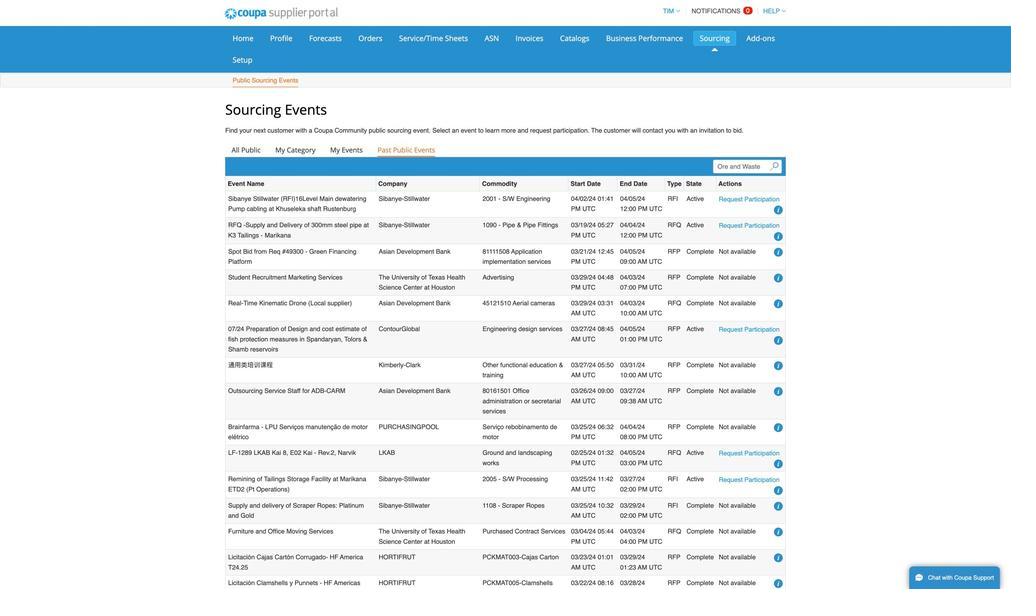 Task type: describe. For each thing, give the bounding box(es) containing it.
Search text field
[[714, 160, 782, 174]]

coupa supplier portal image
[[218, 1, 345, 26]]



Task type: vqa. For each thing, say whether or not it's contained in the screenshot.
tab list
yes



Task type: locate. For each thing, give the bounding box(es) containing it.
tab list
[[225, 143, 786, 157]]

navigation
[[659, 1, 786, 21]]

search image
[[770, 162, 779, 171]]



